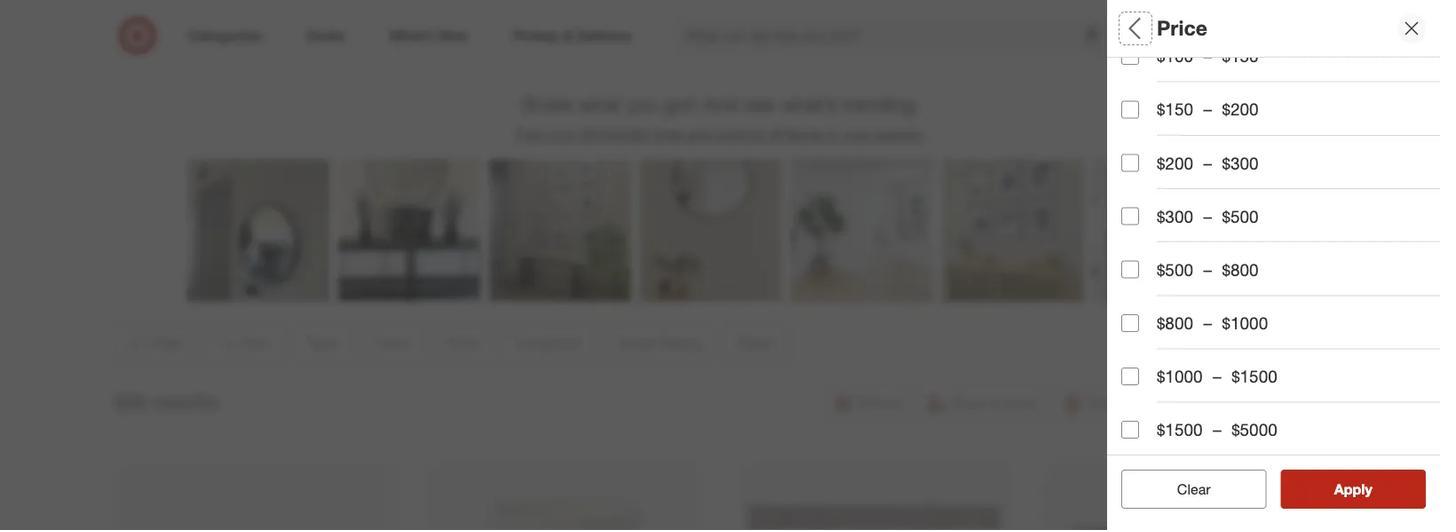 Task type: vqa. For each thing, say whether or not it's contained in the screenshot.
bottommost $800
yes



Task type: locate. For each thing, give the bounding box(es) containing it.
$300 right $300  –  $500 checkbox
[[1157, 206, 1193, 227]]

filters
[[1151, 16, 1207, 41]]

clear for clear
[[1177, 480, 1211, 498]]

guest rating
[[1121, 325, 1226, 345]]

caption.
[[874, 125, 924, 143]]

@target
[[771, 125, 823, 143]]

390 results
[[113, 389, 218, 414]]

post
[[516, 125, 544, 143]]

guest
[[1121, 325, 1169, 345]]

0 horizontal spatial $500
[[1157, 260, 1193, 280]]

clear down include
[[1177, 480, 1211, 498]]

all
[[1121, 16, 1146, 41]]

0 vertical spatial results
[[152, 389, 218, 414]]

$1000 down collection button
[[1222, 313, 1268, 334]]

1 vertical spatial $300
[[1157, 206, 1193, 227]]

results inside button
[[1345, 480, 1391, 498]]

1 your from the left
[[548, 125, 576, 143]]

$200 left bowls at the right top of the page
[[1222, 100, 1259, 120]]

all
[[1206, 480, 1220, 498]]

0 vertical spatial $150
[[1222, 46, 1259, 67]]

user image by @brennaberg image
[[187, 160, 329, 302]]

your right in
[[842, 125, 870, 143]]

search button
[[1104, 16, 1147, 59]]

user image by @martamccue image
[[791, 160, 933, 302]]

results right see
[[1345, 480, 1391, 498]]

your
[[548, 125, 576, 143], [842, 125, 870, 143]]

1 vertical spatial $150
[[1157, 100, 1193, 120]]

0 horizontal spatial $300
[[1157, 206, 1193, 227]]

user image by @athomeangelique image
[[640, 160, 782, 302]]

0 horizontal spatial $200
[[1157, 153, 1193, 173]]

price
[[1157, 16, 1207, 41], [1121, 200, 1163, 221]]

curtains
[[969, 43, 1016, 58]]

lighting link
[[357, 0, 539, 60]]

type
[[1121, 70, 1159, 90]]

rugs
[[615, 43, 644, 58]]

clear for clear all
[[1168, 480, 1202, 498]]

price button
[[1121, 182, 1440, 244]]

clear all button
[[1121, 470, 1266, 509]]

mention
[[716, 125, 767, 143]]

$200 down the color
[[1157, 153, 1193, 173]]

user image by @wickedhappywife image
[[338, 160, 480, 302]]

$1000  –  $1500
[[1157, 367, 1277, 387]]

1 horizontal spatial results
[[1345, 480, 1391, 498]]

1 vertical spatial price
[[1121, 200, 1163, 221]]

in
[[827, 125, 838, 143]]

1 vertical spatial $200
[[1157, 153, 1193, 173]]

1 horizontal spatial $200
[[1222, 100, 1259, 120]]

#project62
[[580, 125, 649, 143]]

1 vertical spatial $1000
[[1157, 367, 1203, 387]]

$500 down $200  –  $300
[[1222, 206, 1259, 227]]

$1500
[[1232, 367, 1277, 387], [1157, 420, 1203, 440]]

collection
[[1121, 262, 1202, 283]]

price down $200  –  $300 'option' on the right top
[[1121, 200, 1163, 221]]

single
[[1121, 93, 1156, 108]]

0 vertical spatial $200
[[1222, 100, 1259, 120]]

0 horizontal spatial $1000
[[1157, 367, 1203, 387]]

0 vertical spatial $800
[[1222, 260, 1259, 280]]

$800 up $800  –  $1000
[[1222, 260, 1259, 280]]

results right 390
[[152, 389, 218, 414]]

0 vertical spatial $1500
[[1232, 367, 1277, 387]]

see
[[744, 92, 775, 116]]

user image by @arielxbaker image
[[489, 160, 631, 302]]

0 horizontal spatial $800
[[1157, 313, 1193, 334]]

what
[[578, 92, 621, 116]]

your right post
[[548, 125, 576, 143]]

$500 right $500  –  $800 checkbox
[[1157, 260, 1193, 280]]

$150 up 'type single image frames; snack bowls'
[[1222, 46, 1259, 67]]

deals button
[[1121, 368, 1440, 431]]

type single image frames; snack bowls
[[1121, 70, 1317, 108]]

$800 right $800  –  $1000 checkbox
[[1157, 313, 1193, 334]]

$200
[[1222, 100, 1259, 120], [1157, 153, 1193, 173]]

1 horizontal spatial $300
[[1222, 153, 1259, 173]]

0 horizontal spatial $1500
[[1157, 420, 1203, 440]]

deals
[[1121, 387, 1167, 407]]

$300
[[1222, 153, 1259, 173], [1157, 206, 1193, 227]]

$150 right single
[[1157, 100, 1193, 120]]

color clear
[[1121, 132, 1165, 170]]

guest rating button
[[1121, 306, 1440, 368]]

$150
[[1222, 46, 1259, 67], [1157, 100, 1193, 120]]

1 vertical spatial $1500
[[1157, 420, 1203, 440]]

$300 up $300  –  $500
[[1222, 153, 1259, 173]]

snack
[[1245, 93, 1280, 108]]

rating
[[1173, 325, 1226, 345]]

$1500 up include
[[1157, 420, 1203, 440]]

share what you got! and see what's trending.
[[521, 92, 919, 116]]

clear left all
[[1168, 480, 1202, 498]]

price dialog
[[1107, 0, 1440, 530]]

$1000 down guest rating
[[1157, 367, 1203, 387]]

$800
[[1222, 260, 1259, 280], [1157, 313, 1193, 334]]

1 vertical spatial $800
[[1157, 313, 1193, 334]]

1 horizontal spatial $1000
[[1222, 313, 1268, 334]]

$1500  –  $5000
[[1157, 420, 1277, 440]]

price inside dialog
[[1157, 16, 1207, 41]]

0 horizontal spatial your
[[548, 125, 576, 143]]

0 vertical spatial $500
[[1222, 206, 1259, 227]]

1 horizontal spatial $150
[[1222, 46, 1259, 67]]

all filters
[[1121, 16, 1207, 41]]

0 horizontal spatial $150
[[1157, 100, 1193, 120]]

price up storage
[[1157, 16, 1207, 41]]

see
[[1316, 480, 1341, 498]]

user image by @everydaywithmrsj image
[[942, 160, 1084, 302]]

$1500 up $5000
[[1232, 367, 1277, 387]]

clear button
[[1121, 470, 1266, 509]]

results
[[152, 389, 218, 414], [1345, 480, 1391, 498]]

$150  –  $200
[[1157, 100, 1259, 120]]

clear
[[1121, 155, 1151, 170], [1168, 480, 1202, 498], [1177, 480, 1211, 498]]

$1000
[[1222, 313, 1268, 334], [1157, 367, 1203, 387]]

1 vertical spatial results
[[1345, 480, 1391, 498]]

1 vertical spatial $500
[[1157, 260, 1193, 280]]

1 horizontal spatial your
[[842, 125, 870, 143]]

furniture
[[242, 43, 291, 58]]

2 your from the left
[[842, 125, 870, 143]]

share
[[521, 92, 572, 116]]

0 horizontal spatial results
[[152, 389, 218, 414]]

$500
[[1222, 206, 1259, 227], [1157, 260, 1193, 280]]

clear inside "price" dialog
[[1177, 480, 1211, 498]]

clear down the color
[[1121, 155, 1151, 170]]

$5000
[[1232, 420, 1277, 440]]

390
[[113, 389, 147, 414]]

$200  –  $300 checkbox
[[1121, 154, 1139, 172]]

0 vertical spatial price
[[1157, 16, 1207, 41]]

$150  –  $200 checkbox
[[1121, 101, 1139, 119]]



Task type: describe. For each thing, give the bounding box(es) containing it.
user image by @at.home.with.hilary image
[[1244, 160, 1386, 302]]

$200  –  $300
[[1157, 153, 1259, 173]]

all filters dialog
[[1107, 0, 1440, 530]]

post your #project62 finds and mention @target in your caption.
[[516, 125, 924, 143]]

apply
[[1334, 480, 1372, 498]]

include out of stock
[[1157, 447, 1306, 467]]

collection button
[[1121, 244, 1440, 306]]

search
[[1104, 28, 1147, 46]]

post your #project62 finds and mention @target in your caption. link
[[516, 125, 924, 143]]

What can we help you find? suggestions appear below search field
[[675, 16, 1117, 55]]

$500  –  $800
[[1157, 260, 1259, 280]]

storage link
[[1083, 0, 1264, 60]]

1 horizontal spatial $1500
[[1232, 367, 1277, 387]]

see results
[[1316, 480, 1391, 498]]

$500  –  $800 checkbox
[[1121, 261, 1139, 279]]

include
[[1157, 447, 1212, 467]]

results for 390 results
[[152, 389, 218, 414]]

out
[[1217, 447, 1241, 467]]

$100  –  $150
[[1157, 46, 1259, 67]]

trending.
[[843, 92, 919, 116]]

$100  –  $150 checkbox
[[1121, 48, 1139, 65]]

and
[[703, 92, 739, 116]]

finds
[[653, 125, 684, 143]]

rugs link
[[539, 0, 720, 60]]

lighting
[[426, 43, 470, 58]]

what's
[[781, 92, 837, 116]]

curtains link
[[901, 0, 1083, 60]]

0 vertical spatial $1000
[[1222, 313, 1268, 334]]

stock
[[1265, 447, 1306, 467]]

$800  –  $1000
[[1157, 313, 1268, 334]]

$800  –  $1000 checkbox
[[1121, 315, 1139, 332]]

clear all
[[1168, 480, 1220, 498]]

and
[[688, 125, 712, 143]]

$1000  –  $1500 checkbox
[[1121, 368, 1139, 386]]

you
[[627, 92, 658, 116]]

price inside button
[[1121, 200, 1163, 221]]

bath link
[[720, 0, 901, 60]]

image
[[1159, 93, 1194, 108]]

storage
[[1152, 43, 1195, 58]]

user image by @homewithsylviac image
[[1093, 160, 1235, 302]]

0 vertical spatial $300
[[1222, 153, 1259, 173]]

bath
[[798, 43, 824, 58]]

clear inside color clear
[[1121, 155, 1151, 170]]

frames;
[[1197, 93, 1242, 108]]

$100
[[1157, 46, 1193, 67]]

$1500  –  $5000 checkbox
[[1121, 421, 1139, 439]]

apply button
[[1281, 470, 1426, 509]]

results for see results
[[1345, 480, 1391, 498]]

$300  –  $500
[[1157, 206, 1259, 227]]

of
[[1246, 447, 1260, 467]]

got!
[[664, 92, 697, 116]]

see results button
[[1281, 470, 1426, 509]]

furniture link
[[176, 0, 357, 60]]

1 horizontal spatial $500
[[1222, 206, 1259, 227]]

color
[[1121, 132, 1165, 152]]

1 horizontal spatial $800
[[1222, 260, 1259, 280]]

$300  –  $500 checkbox
[[1121, 208, 1139, 226]]

bowls
[[1283, 93, 1317, 108]]



